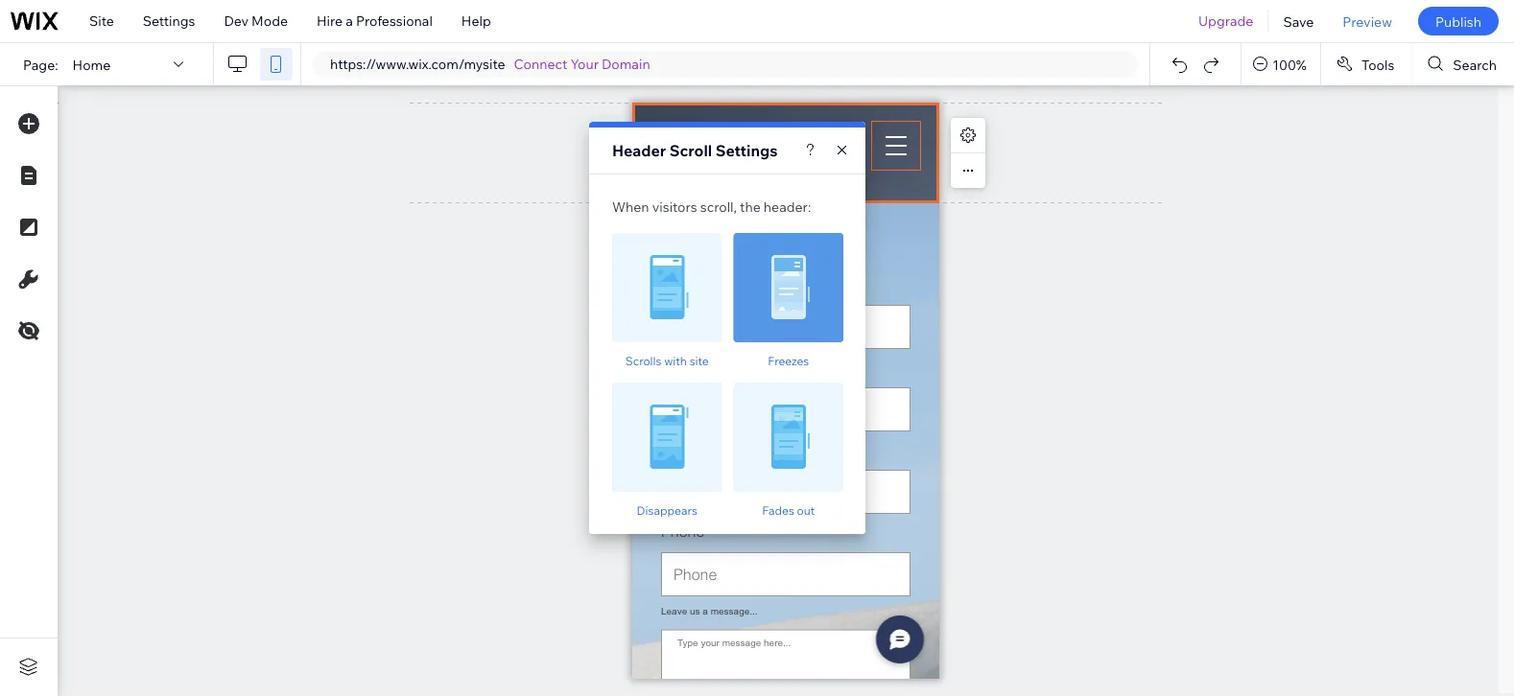Task type: locate. For each thing, give the bounding box(es) containing it.
dev mode
[[224, 12, 288, 29]]

search button
[[1413, 43, 1515, 85]]

settings
[[143, 12, 195, 29], [716, 141, 778, 160]]

100% button
[[1242, 43, 1321, 85]]

freezes
[[768, 354, 809, 368]]

fades
[[762, 503, 795, 518]]

publish button
[[1419, 7, 1499, 36]]

scrolls with site
[[626, 354, 709, 368]]

preview button
[[1329, 0, 1407, 42]]

connect
[[514, 56, 568, 72]]

0 vertical spatial settings
[[143, 12, 195, 29]]

with
[[664, 354, 687, 368]]

tools
[[1362, 56, 1395, 73]]

settings left dev
[[143, 12, 195, 29]]

a
[[346, 12, 353, 29]]

100%
[[1273, 56, 1307, 73]]

when visitors scroll, the header:
[[612, 199, 811, 215]]

1 horizontal spatial settings
[[716, 141, 778, 160]]

save
[[1284, 13, 1314, 30]]

1 vertical spatial settings
[[716, 141, 778, 160]]

hire
[[317, 12, 343, 29]]

settings right scroll
[[716, 141, 778, 160]]

header scroll settings
[[612, 141, 778, 160]]

scroll,
[[701, 199, 737, 215]]

0 horizontal spatial settings
[[143, 12, 195, 29]]

https://www.wix.com/mysite connect your domain
[[330, 56, 650, 72]]

disappears
[[637, 503, 698, 518]]

your
[[571, 56, 599, 72]]



Task type: describe. For each thing, give the bounding box(es) containing it.
scrolls
[[626, 354, 662, 368]]

header
[[612, 141, 666, 160]]

domain
[[602, 56, 650, 72]]

home
[[73, 56, 111, 73]]

out
[[797, 503, 815, 518]]

fades out
[[762, 503, 815, 518]]

dev
[[224, 12, 249, 29]]

when
[[612, 199, 649, 215]]

help
[[462, 12, 491, 29]]

header:
[[764, 199, 811, 215]]

the
[[740, 199, 761, 215]]

site
[[690, 354, 709, 368]]

https://www.wix.com/mysite
[[330, 56, 505, 72]]

save button
[[1269, 0, 1329, 42]]

preview
[[1343, 13, 1393, 30]]

site
[[89, 12, 114, 29]]

upgrade
[[1199, 12, 1254, 29]]

visitors
[[652, 199, 698, 215]]

publish
[[1436, 13, 1482, 30]]

professional
[[356, 12, 433, 29]]

mode
[[252, 12, 288, 29]]

tools button
[[1322, 43, 1412, 85]]

hire a professional
[[317, 12, 433, 29]]

search
[[1454, 56, 1497, 73]]

scroll
[[670, 141, 712, 160]]



Task type: vqa. For each thing, say whether or not it's contained in the screenshot.
1st FONT from the bottom of the page
no



